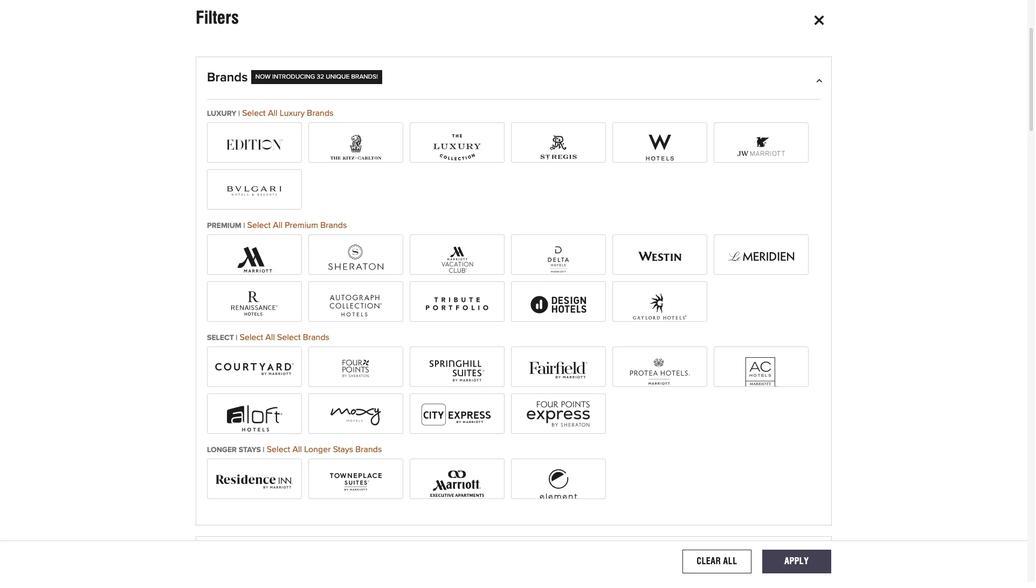 Task type: vqa. For each thing, say whether or not it's contained in the screenshot.
Children (Maximum: 8 total guests/room)
no



Task type: locate. For each thing, give the bounding box(es) containing it.
all left premium
[[273, 221, 283, 230]]

marriott down '(153)'
[[423, 475, 453, 484]]

| inside the luxury | select all luxury brands
[[238, 110, 240, 117]]

by inside four points express by sheraton (1)
[[593, 410, 602, 418]]

south bend, usa
[[530, 453, 597, 462]]

south left the "lake"
[[530, 473, 553, 481]]

brands inside heading
[[207, 71, 248, 84]]

1 horizontal spatial &
[[566, 363, 572, 371]]

suites left (559)
[[454, 363, 477, 371]]

edition hotels (19)
[[218, 138, 291, 147]]

| inside select | select all select brands
[[236, 334, 237, 342]]

inn left (919)
[[260, 475, 271, 484]]

marriott inside marriott hotels & resorts (590)
[[223, 251, 252, 259]]

& up sonoma, usa
[[566, 363, 572, 371]]

marriott inside marriott vacation club (70)
[[415, 251, 445, 259]]

1 vertical spatial collection
[[358, 298, 396, 306]]

marriott inside jw marriott (125) link
[[744, 138, 773, 147]]

| right stays at the left bottom of the page
[[263, 446, 265, 454]]

sousse, tunisia
[[530, 434, 590, 442]]

& for fairfield inn & suites (1321)
[[566, 363, 572, 371]]

& inside marriott hotels & resorts (590)
[[281, 251, 286, 259]]

hotels for moxy
[[347, 410, 372, 418]]

1 south from the top
[[530, 453, 553, 462]]

0 horizontal spatial points
[[330, 363, 353, 371]]

express
[[429, 410, 459, 418], [561, 410, 590, 418]]

le
[[729, 251, 738, 259]]

italy
[[568, 414, 584, 423]]

2 horizontal spatial &
[[669, 251, 675, 259]]

1 horizontal spatial the
[[416, 138, 431, 147]]

0 horizontal spatial by
[[355, 363, 365, 371]]

points inside four points express by sheraton (1)
[[535, 410, 558, 418]]

marriott for marriott vacation club (70)
[[415, 251, 445, 259]]

(107)
[[580, 475, 597, 484]]

heading
[[207, 550, 821, 579]]

four right (1327)
[[311, 363, 328, 371]]

2 horizontal spatial resorts
[[677, 251, 705, 259]]

(241) right ac
[[773, 363, 790, 371]]

brands!
[[351, 74, 378, 80]]

sopot, poland
[[530, 395, 584, 404]]

ac hotels (241)
[[733, 363, 790, 371]]

0 vertical spatial south
[[530, 453, 553, 462]]

towneplace suites (521)
[[311, 475, 401, 484]]

select for select all premium brands
[[247, 221, 271, 230]]

sioux falls, usa
[[530, 279, 593, 287]]

1 vertical spatial luxury
[[433, 138, 458, 147]]

points down sopot,
[[535, 410, 558, 418]]

1 sioux from the top
[[530, 259, 552, 268]]

four down sopot,
[[516, 410, 533, 418]]

2 vertical spatial south
[[530, 492, 553, 501]]

the ritz-carlton (125)
[[316, 138, 396, 147]]

tahoe,
[[576, 473, 601, 481]]

resorts inside delta hotels and resorts (138)
[[577, 251, 605, 259]]

suites for (559)
[[454, 363, 477, 371]]

by right italy on the right of the page
[[593, 410, 602, 418]]

autograph
[[316, 298, 356, 306]]

0 horizontal spatial sheraton
[[328, 251, 362, 259]]

gaylord
[[626, 298, 656, 306]]

four inside four points express by sheraton (1)
[[516, 410, 533, 418]]

2 horizontal spatial by
[[593, 410, 602, 418]]

| for select all luxury brands
[[238, 110, 240, 117]]

by up '(153)'
[[461, 410, 471, 418]]

four points by sheraton (316)
[[311, 363, 401, 412]]

sopot,
[[530, 395, 555, 404]]

usa up (123)
[[576, 279, 593, 287]]

0 horizontal spatial collection
[[358, 298, 396, 306]]

(241) inside "ac hotels (241)" link
[[773, 363, 790, 371]]

1 the from the left
[[316, 138, 330, 147]]

all left longer
[[293, 445, 302, 454]]

0 vertical spatial collection
[[460, 138, 498, 147]]

inn inside fairfield inn & suites (1321)
[[553, 363, 564, 371]]

sheraton up (146)
[[367, 363, 401, 371]]

towneplace suites (521) link
[[308, 459, 403, 500]]

(7)
[[685, 298, 694, 306]]

brands heading
[[207, 70, 821, 99]]

sioux down sion,
[[530, 259, 552, 268]]

resorts inside westin hotels & resorts (246)
[[677, 251, 705, 259]]

all for luxury
[[268, 109, 278, 117]]

westin hotels & resorts (246) link
[[613, 234, 708, 316]]

1 horizontal spatial collection
[[460, 138, 498, 147]]

2 vertical spatial sheraton
[[537, 450, 571, 459]]

brands for select all premium brands
[[320, 221, 347, 230]]

points inside 'four points by sheraton (316)'
[[330, 363, 353, 371]]

all for select
[[265, 333, 275, 342]]

sheraton down sousse, tunisia on the bottom right
[[537, 450, 571, 459]]

1 vertical spatial sioux
[[530, 279, 552, 287]]

2 express from the left
[[561, 410, 590, 418]]

(125) inside jw marriott (125) link
[[775, 138, 793, 147]]

1 express from the left
[[429, 410, 459, 418]]

resorts for westin hotels & resorts (246)
[[677, 251, 705, 259]]

sheraton (442) link
[[308, 234, 403, 275]]

hotels
[[253, 138, 277, 147], [645, 138, 669, 147], [254, 251, 279, 259], [534, 251, 559, 259], [643, 251, 667, 259], [258, 298, 282, 306], [658, 298, 683, 306], [653, 363, 678, 371], [746, 363, 771, 371], [243, 410, 267, 418], [347, 410, 372, 418], [553, 475, 578, 484]]

hotels inside marriott hotels & resorts (590)
[[254, 251, 279, 259]]

1 horizontal spatial by
[[461, 410, 471, 418]]

renaissance
[[208, 298, 256, 306]]

luxury up (19)
[[280, 109, 305, 117]]

1 horizontal spatial sheraton
[[367, 363, 401, 371]]

brands for select all select brands
[[303, 333, 330, 342]]

all up edition hotels (19) link
[[268, 109, 278, 117]]

resorts inside marriott hotels & resorts (590)
[[229, 291, 258, 300]]

luxury up (114)
[[433, 138, 458, 147]]

usa right city,
[[573, 259, 590, 268]]

3 south from the top
[[530, 492, 553, 501]]

the for the ritz-carlton (125)
[[316, 138, 330, 147]]

marriott down premium
[[223, 251, 252, 259]]

1 vertical spatial sheraton
[[367, 363, 401, 371]]

sioux for sioux city, usa
[[530, 259, 552, 268]]

usa right (107)
[[603, 473, 620, 481]]

marriott
[[744, 138, 773, 147], [223, 251, 252, 259], [415, 251, 445, 259], [473, 410, 502, 418], [423, 475, 453, 484]]

sitges, spain
[[530, 298, 580, 307]]

bulgaria
[[554, 356, 586, 365]]

courtyard (1327)
[[224, 363, 285, 371]]

2 sioux from the top
[[530, 279, 552, 287]]

0 vertical spatial sioux
[[530, 259, 552, 268]]

0 horizontal spatial the
[[316, 138, 330, 147]]

resorts
[[577, 251, 605, 259], [677, 251, 705, 259], [229, 291, 258, 300]]

| for select all premium brands
[[243, 222, 245, 230]]

| inside premium | select all premium brands
[[243, 222, 245, 230]]

collection
[[460, 138, 498, 147], [358, 298, 396, 306]]

1 vertical spatial south
[[530, 473, 553, 481]]

select up (1327)
[[277, 333, 301, 342]]

express inside city express by marriott (153)
[[429, 410, 459, 418]]

points down (312)
[[330, 363, 353, 371]]

luxury | select all luxury brands
[[207, 109, 334, 117]]

by inside city express by marriott (153)
[[461, 410, 471, 418]]

bulgari
[[236, 185, 262, 194]]

element hotels (107) link
[[511, 459, 606, 500]]

aloft hotels (241) link
[[207, 394, 302, 435]]

2 horizontal spatial sheraton
[[537, 450, 571, 459]]

hotels for renaissance
[[258, 298, 282, 306]]

0 vertical spatial luxury
[[280, 109, 305, 117]]

design hotels™ (123)
[[521, 298, 597, 306]]

hotels for westin
[[643, 251, 667, 259]]

sioux up "sitges,"
[[530, 279, 552, 287]]

1 horizontal spatial resorts
[[577, 251, 605, 259]]

1 (125) from the left
[[379, 138, 396, 147]]

collection up (114)
[[460, 138, 498, 147]]

four points express by sheraton (1) link
[[511, 394, 606, 475]]

express right "city"
[[429, 410, 459, 418]]

0 horizontal spatial resorts
[[229, 291, 258, 300]]

padre
[[555, 492, 578, 501]]

0 horizontal spatial suites
[[358, 475, 382, 484]]

residence inn (919)
[[218, 475, 291, 484]]

hotels for w
[[645, 138, 669, 147]]

0 vertical spatial four
[[311, 363, 328, 371]]

suites up sonoma, usa
[[574, 363, 597, 371]]

four inside 'four points by sheraton (316)'
[[311, 363, 328, 371]]

marriott down (559)
[[473, 410, 502, 418]]

(559)
[[480, 363, 499, 371]]

select
[[242, 109, 266, 117], [247, 221, 271, 230], [240, 333, 263, 342], [277, 333, 301, 342], [267, 445, 290, 454]]

& inside westin hotels & resorts (246)
[[669, 251, 675, 259]]

1 horizontal spatial (125)
[[775, 138, 793, 147]]

1 vertical spatial (241)
[[269, 410, 286, 418]]

brands left (312)
[[303, 333, 330, 342]]

& inside fairfield inn & suites (1321)
[[566, 363, 572, 371]]

south down element
[[530, 492, 553, 501]]

2 south from the top
[[530, 473, 553, 481]]

and
[[561, 251, 575, 259]]

filters
[[196, 7, 239, 28]]

inn up sonoma, usa
[[553, 363, 564, 371]]

| right the luxury
[[238, 110, 240, 117]]

0 horizontal spatial four
[[311, 363, 328, 371]]

inn for fairfield
[[553, 363, 564, 371]]

0 vertical spatial inn
[[553, 363, 564, 371]]

inn
[[553, 363, 564, 371], [260, 475, 271, 484]]

clear all
[[697, 556, 737, 567]]

1 horizontal spatial suites
[[454, 363, 477, 371]]

1 horizontal spatial express
[[561, 410, 590, 418]]

(241) up longer stays | select all longer stays brands on the bottom left of the page
[[269, 410, 286, 418]]

marriott right jw
[[744, 138, 773, 147]]

hotels inside delta hotels and resorts (138)
[[534, 251, 559, 259]]

(241) inside "aloft hotels (241)" link
[[269, 410, 286, 418]]

the ritz-carlton (125) link
[[308, 122, 403, 163]]

arrow up image
[[816, 75, 821, 84]]

westin hotels & resorts (246)
[[615, 251, 705, 300]]

(241) for ac hotels (241)
[[773, 363, 790, 371]]

0 horizontal spatial inn
[[260, 475, 271, 484]]

hotels for edition
[[253, 138, 277, 147]]

sonoma, usa link
[[530, 376, 584, 384]]

| right select
[[236, 334, 237, 342]]

the inside the luxury collection (114)
[[416, 138, 431, 147]]

& for marriott hotels & resorts (590)
[[281, 251, 286, 259]]

split, croatia link
[[530, 531, 580, 540]]

brands down 32
[[307, 109, 334, 117]]

protea hotels (64)
[[626, 363, 694, 371]]

carlton
[[349, 138, 376, 147]]

hotels for gaylord
[[658, 298, 683, 306]]

south down sousse,
[[530, 453, 553, 462]]

select | select all select brands
[[207, 333, 330, 342]]

marriott for marriott hotels & resorts (590)
[[223, 251, 252, 259]]

edition hotels (19) link
[[207, 122, 302, 163]]

marriott executive apartments (40) link
[[410, 459, 505, 540]]

express down 'poland'
[[561, 410, 590, 418]]

marriott left vacation
[[415, 251, 445, 259]]

by down (312)
[[355, 363, 365, 371]]

0 vertical spatial (241)
[[773, 363, 790, 371]]

select right premium
[[247, 221, 271, 230]]

(125) right carlton
[[379, 138, 396, 147]]

south for south bend, usa
[[530, 453, 553, 462]]

collection inside the luxury collection (114)
[[460, 138, 498, 147]]

all up (1327)
[[265, 333, 275, 342]]

1 horizontal spatial points
[[535, 410, 558, 418]]

premium
[[285, 221, 318, 230]]

island,
[[580, 492, 605, 501]]

marriott inside the marriott executive apartments (40)
[[423, 475, 453, 484]]

1 horizontal spatial inn
[[553, 363, 564, 371]]

hotels for protea
[[653, 363, 678, 371]]

select up courtyard (1327) link
[[240, 333, 263, 342]]

(1321)
[[549, 403, 569, 412]]

| right premium
[[243, 222, 245, 230]]

méridien
[[741, 251, 774, 259]]

1 vertical spatial points
[[535, 410, 558, 418]]

sorrento, italy
[[530, 414, 584, 423]]

0 horizontal spatial express
[[429, 410, 459, 418]]

2 the from the left
[[416, 138, 431, 147]]

& down premium | select all premium brands
[[281, 251, 286, 259]]

the for the luxury collection (114)
[[416, 138, 431, 147]]

1 horizontal spatial luxury
[[433, 138, 458, 147]]

(1327)
[[264, 363, 285, 371]]

spain
[[559, 298, 580, 307]]

by inside 'four points by sheraton (316)'
[[355, 363, 365, 371]]

points for by
[[330, 363, 353, 371]]

points
[[330, 363, 353, 371], [535, 410, 558, 418]]

& up (246)
[[669, 251, 675, 259]]

all right clear
[[723, 556, 737, 567]]

select up edition hotels (19)
[[242, 109, 266, 117]]

(125) inside 'the ritz-carlton (125)' link
[[379, 138, 396, 147]]

& for westin hotels & resorts (246)
[[669, 251, 675, 259]]

fairfield inn & suites (1321)
[[520, 363, 597, 412]]

suites inside fairfield inn & suites (1321)
[[574, 363, 597, 371]]

1 horizontal spatial four
[[516, 410, 533, 418]]

2 (125) from the left
[[775, 138, 793, 147]]

1 vertical spatial four
[[516, 410, 533, 418]]

1 vertical spatial inn
[[260, 475, 271, 484]]

hotels inside westin hotels & resorts (246)
[[643, 251, 667, 259]]

brands left now
[[207, 71, 248, 84]]

suites left (521) at the left of the page
[[358, 475, 382, 484]]

collection right autograph
[[358, 298, 396, 306]]

(125) right jw
[[775, 138, 793, 147]]

by for points
[[355, 363, 365, 371]]

0 horizontal spatial (241)
[[269, 410, 286, 418]]

collection inside the autograph collection (312)
[[358, 298, 396, 306]]

sion,
[[530, 240, 550, 248]]

moxy hotels (146) link
[[308, 394, 403, 435]]

0 horizontal spatial &
[[281, 251, 286, 259]]

split,
[[530, 531, 550, 540]]

clear
[[697, 556, 721, 567]]

sheraton left (442)
[[328, 251, 362, 259]]

0 horizontal spatial (125)
[[379, 138, 396, 147]]

2 horizontal spatial suites
[[574, 363, 597, 371]]

westin
[[615, 251, 640, 259]]

sheraton
[[328, 251, 362, 259], [367, 363, 401, 371], [537, 450, 571, 459]]

all for premium
[[273, 221, 283, 230]]

suites
[[454, 363, 477, 371], [574, 363, 597, 371], [358, 475, 382, 484]]

residence inn (919) link
[[207, 459, 302, 500]]

(316)
[[347, 403, 364, 412]]

express inside four points express by sheraton (1)
[[561, 410, 590, 418]]

brands right premium
[[320, 221, 347, 230]]

switzerland
[[552, 240, 597, 248]]

hotels for aloft
[[243, 410, 267, 418]]

0 vertical spatial points
[[330, 363, 353, 371]]

1 horizontal spatial (241)
[[773, 363, 790, 371]]



Task type: describe. For each thing, give the bounding box(es) containing it.
ac
[[733, 363, 744, 371]]

poland
[[558, 395, 584, 404]]

all inside button
[[723, 556, 737, 567]]

select right stays at the left bottom of the page
[[267, 445, 290, 454]]

sousse,
[[530, 434, 560, 442]]

w hotels (73)
[[635, 138, 685, 147]]

0 horizontal spatial luxury
[[280, 109, 305, 117]]

w
[[635, 138, 643, 147]]

jw marriott (125) link
[[714, 122, 809, 163]]

(919)
[[274, 475, 291, 484]]

ritz-
[[333, 138, 349, 147]]

executive
[[455, 475, 491, 484]]

jw marriott (125)
[[730, 138, 793, 147]]

brands for select all luxury brands
[[307, 109, 334, 117]]

jw
[[730, 138, 742, 147]]

edition
[[218, 138, 250, 147]]

0 vertical spatial sheraton
[[328, 251, 362, 259]]

select for select all luxury brands
[[242, 109, 266, 117]]

four for four points by sheraton (316)
[[311, 363, 328, 371]]

w hotels (73) link
[[613, 122, 708, 163]]

points for express
[[535, 410, 558, 418]]

fairfield
[[520, 363, 550, 371]]

resorts for marriott hotels & resorts (590)
[[229, 291, 258, 300]]

| for select all select brands
[[236, 334, 237, 342]]

sheraton inside four points express by sheraton (1)
[[537, 450, 571, 459]]

marriott inside city express by marriott (153)
[[473, 410, 502, 418]]

autograph collection (312) link
[[308, 281, 403, 363]]

the luxury collection (114) link
[[410, 122, 505, 204]]

luxury
[[207, 110, 236, 117]]

south for south lake tahoe, usa
[[530, 473, 553, 481]]

city
[[413, 410, 427, 418]]

(70)
[[450, 291, 464, 300]]

(153)
[[449, 450, 466, 459]]

inn for residence
[[260, 475, 271, 484]]

design hotels™ (123) link
[[511, 281, 606, 322]]

premium | select all premium brands
[[207, 221, 347, 230]]

(120)
[[776, 251, 794, 259]]

sonoma, usa
[[530, 376, 584, 384]]

springhill suites (559) link
[[410, 347, 505, 388]]

skiathos, greece
[[530, 317, 596, 326]]

sofia, bulgaria link
[[530, 356, 586, 365]]

(19)
[[279, 138, 291, 147]]

now
[[256, 74, 271, 80]]

resorts for delta hotels and resorts (138)
[[577, 251, 605, 259]]

marriott vacation club (70) link
[[410, 234, 505, 316]]

unique
[[326, 74, 350, 80]]

falls,
[[554, 279, 574, 287]]

fairfield inn & suites (1321) link
[[511, 347, 606, 428]]

usa right island,
[[607, 492, 624, 501]]

portfolio
[[447, 298, 478, 306]]

suites for (521)
[[358, 475, 382, 484]]

(1)
[[573, 450, 581, 459]]

courtyard (1327) link
[[207, 347, 302, 388]]

(590)
[[260, 291, 280, 300]]

select all luxury brands link
[[242, 109, 334, 117]]

south lake tahoe, usa
[[530, 473, 620, 481]]

(40)
[[473, 516, 487, 524]]

bend,
[[555, 453, 578, 462]]

hotels for element
[[553, 475, 578, 484]]

aloft hotels (241)
[[223, 410, 286, 418]]

hotels for marriott
[[254, 251, 279, 259]]

stays
[[239, 446, 261, 454]]

(146)
[[374, 410, 391, 418]]

the luxury collection (114)
[[416, 138, 498, 187]]

hotels for ac
[[746, 363, 771, 371]]

apply
[[785, 556, 809, 567]]

four points express by sheraton (1)
[[516, 410, 602, 459]]

(9)
[[264, 185, 274, 194]]

introducing
[[272, 74, 315, 80]]

springhill
[[415, 363, 452, 371]]

sheraton (442)
[[328, 251, 384, 259]]

(442)
[[365, 251, 384, 259]]

(123)
[[580, 298, 597, 306]]

sioux for sioux falls, usa
[[530, 279, 552, 287]]

hotels for delta
[[534, 251, 559, 259]]

by for express
[[461, 410, 471, 418]]

longer stays | select all longer stays brands
[[207, 445, 382, 454]]

ac hotels (241) link
[[714, 347, 809, 388]]

south padre island, usa
[[530, 492, 624, 501]]

skiathos,
[[530, 317, 566, 326]]

south for south padre island, usa
[[530, 492, 553, 501]]

sofia,
[[530, 356, 552, 365]]

four for four points express by sheraton (1)
[[516, 410, 533, 418]]

usa up 'poland'
[[566, 376, 584, 384]]

luxury inside the luxury collection (114)
[[433, 138, 458, 147]]

four points by sheraton (316) link
[[308, 347, 403, 428]]

usa up tahoe,
[[580, 453, 597, 462]]

marriott executive apartments (40)
[[423, 475, 491, 524]]

sonoma,
[[530, 376, 564, 384]]

split, croatia
[[530, 531, 580, 540]]

select for select all select brands
[[240, 333, 263, 342]]

(121)
[[481, 298, 496, 306]]

(114)
[[450, 179, 465, 187]]

tribute
[[419, 298, 445, 306]]

protea
[[626, 363, 651, 371]]

brands now introducing 32 unique brands!
[[207, 71, 378, 84]]

marriott for marriott executive apartments (40)
[[423, 475, 453, 484]]

tribute portfolio (121)
[[419, 298, 496, 306]]

renaissance hotels (177) link
[[207, 281, 302, 322]]

(241) for aloft hotels (241)
[[269, 410, 286, 418]]

gaylord hotels (7)
[[626, 298, 694, 306]]

element
[[520, 475, 551, 484]]

| inside longer stays | select all longer stays brands
[[263, 446, 265, 454]]

sheraton inside 'four points by sheraton (316)'
[[367, 363, 401, 371]]

lake
[[555, 473, 573, 481]]

tunisia
[[563, 434, 590, 442]]

le méridien (120)
[[729, 251, 794, 259]]

select
[[207, 334, 234, 342]]

brands right stays
[[356, 445, 382, 454]]

aloft
[[223, 410, 240, 418]]

select all select brands link
[[240, 333, 330, 342]]

element hotels (107)
[[520, 475, 597, 484]]

croatia
[[552, 531, 580, 540]]



